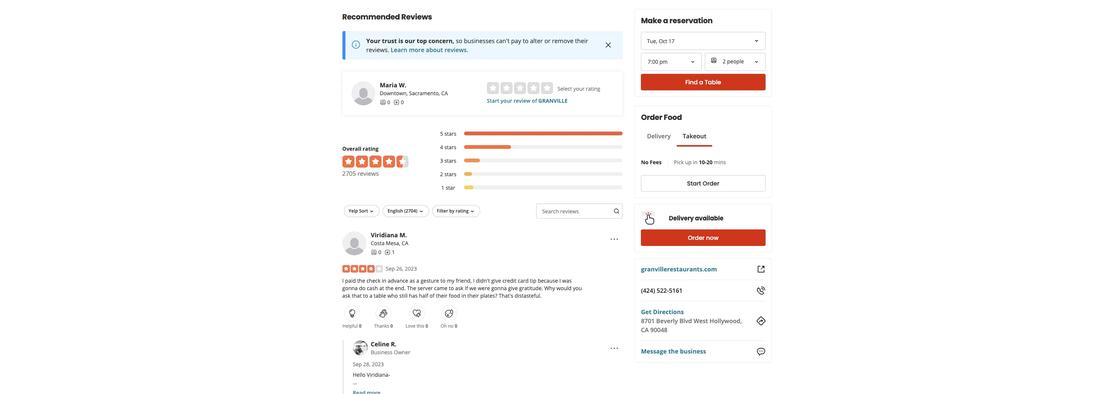 Task type: locate. For each thing, give the bounding box(es) containing it.
(0 reactions) element right this on the left bottom
[[426, 323, 428, 330]]

i left was
[[560, 278, 561, 285]]

3 stars
[[440, 157, 457, 164]]

0 horizontal spatial sep
[[353, 361, 362, 368]]

2 vertical spatial ca
[[641, 326, 649, 335]]

16 chevron down v2 image
[[470, 209, 476, 215]]

1 vertical spatial of
[[430, 293, 435, 300]]

completely
[[420, 394, 446, 395]]

0 horizontal spatial start
[[487, 97, 500, 104]]

0 vertical spatial rating
[[586, 85, 601, 92]]

viridiana
[[371, 231, 398, 240]]

to inside so businesses can't pay to alter or remove their reviews.
[[523, 37, 529, 45]]

1 horizontal spatial in
[[462, 293, 466, 300]]

takeout tab panel
[[641, 147, 713, 150]]

1 horizontal spatial is
[[414, 394, 418, 395]]

i right us.
[[497, 394, 498, 395]]

tab list
[[641, 132, 713, 147]]

stars right '4'
[[445, 144, 457, 151]]

gonna up that's
[[492, 285, 507, 292]]

24 message v2 image
[[757, 348, 766, 357]]

rating up the 4.5 star rating image
[[363, 145, 379, 152]]

west
[[694, 317, 708, 326], [477, 387, 489, 394]]

ask left that
[[342, 293, 351, 300]]

0 right this on the left bottom
[[426, 323, 428, 330]]

find a table
[[686, 78, 721, 87]]

order for now
[[688, 234, 705, 242]]

stars
[[445, 130, 457, 137], [445, 144, 457, 151], [445, 157, 457, 164], [445, 171, 457, 178]]

(0 reactions) element right thanks
[[391, 323, 393, 330]]

4 star rating image
[[342, 265, 383, 273]]

1 horizontal spatial start
[[687, 179, 701, 188]]

1 vertical spatial start
[[687, 179, 701, 188]]

0 right thanks
[[391, 323, 393, 330]]

to left my
[[441, 278, 446, 285]]

0 horizontal spatial will
[[500, 394, 508, 395]]

soon.
[[555, 394, 568, 395]]

1 horizontal spatial rating
[[456, 208, 469, 214]]

my
[[447, 278, 455, 285]]

up
[[685, 159, 692, 166]]

0 vertical spatial reviews
[[358, 170, 379, 178]]

reaching
[[567, 387, 588, 394]]

reviews. down so
[[445, 46, 469, 54]]

1 horizontal spatial gonna
[[492, 285, 507, 292]]

west right 'blvd' at the bottom of the page
[[694, 317, 708, 326]]

0 horizontal spatial at
[[380, 285, 384, 292]]

menu image
[[610, 235, 619, 244]]

1 for 1 star
[[442, 184, 445, 191]]

0 vertical spatial ask
[[455, 285, 464, 292]]

we up the messaging
[[541, 387, 548, 394]]

90048
[[651, 326, 668, 335]]

1 horizontal spatial ca
[[441, 90, 448, 97]]

businesses
[[464, 37, 495, 45]]

4 (0 reactions) element from the left
[[455, 323, 457, 330]]

0 horizontal spatial be
[[509, 394, 515, 395]]

available
[[695, 214, 724, 223]]

None radio
[[487, 82, 499, 94], [501, 82, 513, 94], [528, 82, 540, 94], [541, 82, 553, 94], [487, 82, 499, 94], [501, 82, 513, 94], [528, 82, 540, 94], [541, 82, 553, 94]]

0 horizontal spatial reviews.
[[366, 46, 389, 54]]

viridiana m. link
[[371, 231, 407, 240]]

the inside we are sorry to hear about your experience at our west hollywood location. we will be reaching out directly since the servers actions is completely unacceptable to us. i will be messaging you soon.
[[367, 394, 375, 395]]

the right the message
[[669, 348, 679, 356]]

i
[[342, 278, 344, 285], [473, 278, 475, 285], [560, 278, 561, 285], [497, 394, 498, 395]]

table
[[705, 78, 721, 87]]

0 vertical spatial start
[[487, 97, 500, 104]]

0 horizontal spatial 2023
[[372, 361, 384, 368]]

10-
[[699, 159, 707, 166]]

stars right 2
[[445, 171, 457, 178]]

start for start your review of granville
[[487, 97, 500, 104]]

you right would at the bottom of page
[[573, 285, 582, 292]]

0 vertical spatial at
[[380, 285, 384, 292]]

at
[[380, 285, 384, 292], [461, 387, 466, 394]]

granvillerestaurants.com link
[[641, 266, 717, 274]]

1 vertical spatial you
[[544, 394, 553, 395]]

their down we
[[468, 293, 479, 300]]

business
[[371, 349, 393, 356]]

thanks 0
[[374, 323, 393, 330]]

1 horizontal spatial we
[[541, 387, 548, 394]]

to right pay
[[523, 37, 529, 45]]

rating left 16 chevron down v2 image
[[456, 208, 469, 214]]

the down are
[[367, 394, 375, 395]]

reviews element containing 1
[[384, 249, 395, 256]]

delivery for delivery available
[[669, 214, 694, 223]]

0 horizontal spatial you
[[544, 394, 553, 395]]

1 vertical spatial about
[[405, 387, 419, 394]]

0 horizontal spatial ask
[[342, 293, 351, 300]]

stars for 3 stars
[[445, 157, 457, 164]]

our up unacceptable
[[467, 387, 476, 394]]

friends element for viridiana m.
[[371, 249, 381, 256]]

your left review
[[501, 97, 513, 104]]

1 vertical spatial reviews
[[560, 208, 579, 215]]

alter
[[530, 37, 543, 45]]

1 vertical spatial ask
[[342, 293, 351, 300]]

friends element
[[380, 99, 390, 106], [371, 249, 381, 256]]

in right up
[[693, 159, 698, 166]]

16 chevron down v2 image for (2704)
[[418, 209, 424, 215]]

reviews element
[[394, 99, 404, 106], [384, 249, 395, 256]]

gonna down paid at the left of page
[[342, 285, 358, 292]]

0 horizontal spatial your
[[420, 387, 431, 394]]

1 vertical spatial friends element
[[371, 249, 381, 256]]

check
[[367, 278, 381, 285]]

reviews element down downtown,
[[394, 99, 404, 106]]

top
[[417, 37, 427, 45]]

of right "half"
[[430, 293, 435, 300]]

is right actions on the left of page
[[414, 394, 418, 395]]

order left now
[[688, 234, 705, 242]]

reviews. down your
[[366, 46, 389, 54]]

this
[[417, 323, 424, 330]]

2 stars from the top
[[445, 144, 457, 151]]

or
[[545, 37, 551, 45]]

table
[[374, 293, 386, 300]]

0 vertical spatial 1
[[442, 184, 445, 191]]

1 reviews. from the left
[[366, 46, 389, 54]]

1 vertical spatial 2023
[[372, 361, 384, 368]]

about up actions on the left of page
[[405, 387, 419, 394]]

0 horizontal spatial about
[[405, 387, 419, 394]]

a right make
[[663, 15, 668, 26]]

1 vertical spatial be
[[509, 394, 515, 395]]

the up do
[[357, 278, 365, 285]]

2023 up viridiana-
[[372, 361, 384, 368]]

start inside button
[[687, 179, 701, 188]]

0 horizontal spatial 1
[[392, 249, 395, 256]]

beverly
[[657, 317, 678, 326]]

3 stars from the top
[[445, 157, 457, 164]]

2023
[[405, 265, 417, 273], [372, 361, 384, 368]]

1 vertical spatial delivery
[[669, 214, 694, 223]]

16 chevron down v2 image right (2704)
[[418, 209, 424, 215]]

0 vertical spatial is
[[399, 37, 403, 45]]

end.
[[395, 285, 406, 292]]

a right as
[[417, 278, 419, 285]]

16 chevron down v2 image inside yelp sort dropdown button
[[369, 209, 375, 215]]

of
[[532, 97, 537, 104], [430, 293, 435, 300]]

close image
[[604, 41, 613, 50]]

0 down downtown,
[[401, 99, 404, 106]]

order inside button
[[703, 179, 720, 188]]

give down credit on the left bottom of the page
[[508, 285, 518, 292]]

reviews element containing 0
[[394, 99, 404, 106]]

ca right sacramento,
[[441, 90, 448, 97]]

1 horizontal spatial ask
[[455, 285, 464, 292]]

2 vertical spatial your
[[420, 387, 431, 394]]

2 horizontal spatial their
[[575, 37, 588, 45]]

sep left the 28,
[[353, 361, 362, 368]]

20
[[707, 159, 713, 166]]

0 vertical spatial order
[[641, 112, 663, 123]]

sep left 26,
[[386, 265, 395, 273]]

2 horizontal spatial your
[[574, 85, 585, 92]]

west up us.
[[477, 387, 489, 394]]

2 vertical spatial rating
[[456, 208, 469, 214]]

1 vertical spatial 16 review v2 image
[[384, 250, 390, 256]]

ask left if at the left bottom of page
[[455, 285, 464, 292]]

get directions link
[[641, 308, 684, 317]]

stars for 4 stars
[[445, 144, 457, 151]]

yelp sort
[[349, 208, 368, 214]]

message
[[641, 348, 667, 356]]

0 horizontal spatial of
[[430, 293, 435, 300]]

will down hollywood
[[500, 394, 508, 395]]

is up learn
[[399, 37, 403, 45]]

(0 reactions) element
[[359, 323, 362, 330], [391, 323, 393, 330], [426, 323, 428, 330], [455, 323, 457, 330]]

be down hollywood
[[509, 394, 515, 395]]

photo of maria w. image
[[351, 81, 375, 105]]

about inside info alert
[[426, 46, 443, 54]]

at up 'table'
[[380, 285, 384, 292]]

16 review v2 image for viridiana
[[384, 250, 390, 256]]

sep 26, 2023
[[386, 265, 417, 273]]

1 vertical spatial ca
[[402, 240, 409, 247]]

Select a date text field
[[641, 32, 766, 50]]

stars right 3
[[445, 157, 457, 164]]

rating for select your rating
[[586, 85, 601, 92]]

be
[[559, 387, 565, 394], [509, 394, 515, 395]]

food
[[449, 293, 460, 300]]

1 horizontal spatial 1
[[442, 184, 445, 191]]

1 horizontal spatial 16 review v2 image
[[394, 99, 400, 105]]

2 vertical spatial order
[[688, 234, 705, 242]]

rating for filter by rating
[[456, 208, 469, 214]]

1 horizontal spatial at
[[461, 387, 466, 394]]

0 right no
[[455, 323, 457, 330]]

16 chevron down v2 image
[[369, 209, 375, 215], [418, 209, 424, 215]]

you inside we are sorry to hear about your experience at our west hollywood location. we will be reaching out directly since the servers actions is completely unacceptable to us. i will be messaging you soon.
[[544, 394, 553, 395]]

1 down mesa, at the bottom left
[[392, 249, 395, 256]]

16 review v2 image down mesa, at the bottom left
[[384, 250, 390, 256]]

start left review
[[487, 97, 500, 104]]

your inside we are sorry to hear about your experience at our west hollywood location. we will be reaching out directly since the servers actions is completely unacceptable to us. i will be messaging you soon.
[[420, 387, 431, 394]]

rating right select
[[586, 85, 601, 92]]

friends element down costa
[[371, 249, 381, 256]]

1 horizontal spatial of
[[532, 97, 537, 104]]

give left credit on the left bottom of the page
[[492, 278, 501, 285]]

rating inside popup button
[[456, 208, 469, 214]]

delivery left available
[[669, 214, 694, 223]]

24 phone v2 image
[[757, 287, 766, 296]]

we up 'since'
[[353, 387, 361, 394]]

search image
[[614, 208, 620, 214]]

start down up
[[687, 179, 701, 188]]

order down 20
[[703, 179, 720, 188]]

their right remove
[[575, 37, 588, 45]]

their down 'came' at the left of the page
[[436, 293, 448, 300]]

0 vertical spatial give
[[492, 278, 501, 285]]

directly
[[599, 387, 617, 394]]

your up completely
[[420, 387, 431, 394]]

(0 reactions) element for love this 0
[[426, 323, 428, 330]]

0 vertical spatial in
[[693, 159, 698, 166]]

1 gonna from the left
[[342, 285, 358, 292]]

because
[[538, 278, 558, 285]]

1 vertical spatial order
[[703, 179, 720, 188]]

1 horizontal spatial about
[[426, 46, 443, 54]]

to left us.
[[482, 394, 487, 395]]

0 horizontal spatial west
[[477, 387, 489, 394]]

give
[[492, 278, 501, 285], [508, 285, 518, 292]]

rating element
[[487, 82, 553, 94]]

you left soon.
[[544, 394, 553, 395]]

filter reviews by 4 stars rating element
[[433, 144, 623, 151]]

friends element down downtown,
[[380, 99, 390, 106]]

order
[[641, 112, 663, 123], [703, 179, 720, 188], [688, 234, 705, 242]]

fees
[[650, 159, 662, 166]]

1 star
[[442, 184, 455, 191]]

2 16 chevron down v2 image from the left
[[418, 209, 424, 215]]

0 vertical spatial reviews element
[[394, 99, 404, 106]]

hello viridiana-
[[353, 372, 390, 379]]

4 stars from the top
[[445, 171, 457, 178]]

search reviews
[[542, 208, 579, 215]]

ca down 8701
[[641, 326, 649, 335]]

stars right 5
[[445, 130, 457, 137]]

came
[[434, 285, 448, 292]]

of inside i paid the check in advance as a gesture to my friend, i didn't give credit card tip because i was gonna do cash at the end. the server came to ask if we were gonna give gratitude. why would you ask that to a table who still has half of their food in their plates? that's distasteful.
[[430, 293, 435, 300]]

16 review v2 image
[[394, 99, 400, 105], [384, 250, 390, 256]]

experience
[[433, 387, 460, 394]]

your
[[366, 37, 381, 45]]

will
[[550, 387, 558, 394], [500, 394, 508, 395]]

0 horizontal spatial reviews
[[358, 170, 379, 178]]

maria w. link
[[380, 81, 407, 89]]

delivery available
[[669, 214, 724, 223]]

maria
[[380, 81, 397, 89]]

3
[[440, 157, 443, 164]]

of right review
[[532, 97, 537, 104]]

(0 reactions) element right no
[[455, 323, 457, 330]]

friends element for maria w.
[[380, 99, 390, 106]]

i paid the check in advance as a gesture to my friend, i didn't give credit card tip because i was gonna do cash at the end. the server came to ask if we were gonna give gratitude. why would you ask that to a table who still has half of their food in their plates? that's distasteful.
[[342, 278, 582, 300]]

will up soon.
[[550, 387, 558, 394]]

reviews.
[[366, 46, 389, 54], [445, 46, 469, 54]]

start for start order
[[687, 179, 701, 188]]

plates?
[[481, 293, 498, 300]]

filter
[[437, 208, 448, 214]]

order now link
[[641, 230, 766, 246]]

our
[[405, 37, 415, 45], [467, 387, 476, 394]]

0 horizontal spatial gonna
[[342, 285, 358, 292]]

0 horizontal spatial 16 chevron down v2 image
[[369, 209, 375, 215]]

order for food
[[641, 112, 663, 123]]

1 horizontal spatial 2023
[[405, 265, 417, 273]]

0 vertical spatial west
[[694, 317, 708, 326]]

filter reviews by 2 stars rating element
[[433, 171, 623, 178]]

in right check
[[382, 278, 387, 285]]

actions
[[395, 394, 413, 395]]

in down if at the left bottom of page
[[462, 293, 466, 300]]

1 horizontal spatial you
[[573, 285, 582, 292]]

1 horizontal spatial your
[[501, 97, 513, 104]]

(no rating) image
[[487, 82, 553, 94]]

be up soon.
[[559, 387, 565, 394]]

1 horizontal spatial our
[[467, 387, 476, 394]]

2 horizontal spatial rating
[[586, 85, 601, 92]]

order left food
[[641, 112, 663, 123]]

delivery down order food
[[647, 132, 671, 140]]

1 vertical spatial at
[[461, 387, 466, 394]]

0 horizontal spatial is
[[399, 37, 403, 45]]

friend,
[[456, 278, 472, 285]]

2023 right 26,
[[405, 265, 417, 273]]

info alert
[[342, 31, 623, 60]]

english
[[388, 208, 403, 214]]

1 left 'star'
[[442, 184, 445, 191]]

ca inside viridiana m. costa mesa, ca
[[402, 240, 409, 247]]

select
[[558, 85, 572, 92]]

your right select
[[574, 85, 585, 92]]

0 vertical spatial ca
[[441, 90, 448, 97]]

3 (0 reactions) element from the left
[[426, 323, 428, 330]]

reviews element down mesa, at the bottom left
[[384, 249, 395, 256]]

0 vertical spatial you
[[573, 285, 582, 292]]

our up 'more' on the left top of the page
[[405, 37, 415, 45]]

1 horizontal spatial reviews
[[560, 208, 579, 215]]

0 horizontal spatial their
[[436, 293, 448, 300]]

0 vertical spatial your
[[574, 85, 585, 92]]

reviews down the 4.5 star rating image
[[358, 170, 379, 178]]

1 (0 reactions) element from the left
[[359, 323, 362, 330]]

None field
[[705, 53, 766, 71], [642, 54, 701, 70], [705, 53, 766, 71], [642, 54, 701, 70]]

0 horizontal spatial our
[[405, 37, 415, 45]]

1 vertical spatial reviews element
[[384, 249, 395, 256]]

1 vertical spatial 1
[[392, 249, 395, 256]]

0 horizontal spatial we
[[353, 387, 361, 394]]

ca inside maria w. downtown, sacramento, ca
[[441, 90, 448, 97]]

0 vertical spatial will
[[550, 387, 558, 394]]

16 chevron down v2 image inside the english (2704) popup button
[[418, 209, 424, 215]]

1 16 chevron down v2 image from the left
[[369, 209, 375, 215]]

ca down m.
[[402, 240, 409, 247]]

2023 for sep 26, 2023
[[405, 265, 417, 273]]

that
[[352, 293, 362, 300]]

0 horizontal spatial in
[[382, 278, 387, 285]]

0 horizontal spatial ca
[[402, 240, 409, 247]]

by
[[449, 208, 455, 214]]

start order button
[[641, 175, 766, 192]]

at up unacceptable
[[461, 387, 466, 394]]

1 stars from the top
[[445, 130, 457, 137]]

review
[[514, 97, 531, 104]]

8701
[[641, 317, 655, 326]]

west inside get directions 8701 beverly blvd west hollywood, ca 90048
[[694, 317, 708, 326]]

16 review v2 image down downtown,
[[394, 99, 400, 105]]

were
[[478, 285, 490, 292]]

west inside we are sorry to hear about your experience at our west hollywood location. we will be reaching out directly since the servers actions is completely unacceptable to us. i will be messaging you soon.
[[477, 387, 489, 394]]

16 review v2 image for maria
[[394, 99, 400, 105]]

2 (0 reactions) element from the left
[[391, 323, 393, 330]]

1 vertical spatial west
[[477, 387, 489, 394]]

reviews right search
[[560, 208, 579, 215]]

sep
[[386, 265, 395, 273], [353, 361, 362, 368]]

reviews
[[401, 12, 432, 22]]

24 info v2 image
[[351, 40, 360, 49]]

16 chevron down v2 image right sort
[[369, 209, 375, 215]]

as
[[410, 278, 415, 285]]

(0 reactions) element right 'helpful'
[[359, 323, 362, 330]]

0 vertical spatial delivery
[[647, 132, 671, 140]]

None radio
[[514, 82, 526, 94]]

0 vertical spatial sep
[[386, 265, 395, 273]]

2 we from the left
[[541, 387, 548, 394]]

learn more about reviews.
[[391, 46, 469, 54]]

1 horizontal spatial 16 chevron down v2 image
[[418, 209, 424, 215]]

do
[[359, 285, 366, 292]]

1 vertical spatial give
[[508, 285, 518, 292]]

reviews element for maria
[[394, 99, 404, 106]]

0 right 16 friends v2 image
[[378, 249, 381, 256]]

0 horizontal spatial give
[[492, 278, 501, 285]]

0 vertical spatial 2023
[[405, 265, 417, 273]]

to
[[523, 37, 529, 45], [441, 278, 446, 285], [449, 285, 454, 292], [363, 293, 368, 300], [385, 387, 391, 394], [482, 394, 487, 395]]

0 vertical spatial be
[[559, 387, 565, 394]]

2 horizontal spatial ca
[[641, 326, 649, 335]]

card
[[518, 278, 529, 285]]

0 horizontal spatial 16 review v2 image
[[384, 250, 390, 256]]

filter reviews by 3 stars rating element
[[433, 157, 623, 165]]

about down concern,
[[426, 46, 443, 54]]

  text field
[[536, 204, 623, 219]]

0 vertical spatial friends element
[[380, 99, 390, 106]]



Task type: describe. For each thing, give the bounding box(es) containing it.
1 for 1
[[392, 249, 395, 256]]

5161
[[669, 287, 683, 295]]

menu image
[[610, 344, 619, 353]]

now
[[706, 234, 719, 242]]

reviews for search reviews
[[560, 208, 579, 215]]

1 horizontal spatial their
[[468, 293, 479, 300]]

0 right 16 friends v2 icon
[[387, 99, 390, 106]]

at inside i paid the check in advance as a gesture to my friend, i didn't give credit card tip because i was gonna do cash at the end. the server came to ask if we were gonna give gratitude. why would you ask that to a table who still has half of their food in their plates? that's distasteful.
[[380, 285, 384, 292]]

26,
[[396, 265, 404, 273]]

1 vertical spatial in
[[382, 278, 387, 285]]

didn't
[[476, 278, 490, 285]]

helpful 0
[[343, 323, 362, 330]]

make a reservation
[[641, 15, 713, 26]]

photo of celine r. image
[[353, 341, 368, 356]]

business
[[680, 348, 706, 356]]

(424)
[[641, 287, 655, 295]]

your for select
[[574, 85, 585, 92]]

mesa,
[[386, 240, 401, 247]]

2 vertical spatial in
[[462, 293, 466, 300]]

select your rating
[[558, 85, 601, 92]]

love
[[406, 323, 416, 330]]

is inside we are sorry to hear about your experience at our west hollywood location. we will be reaching out directly since the servers actions is completely unacceptable to us. i will be messaging you soon.
[[414, 394, 418, 395]]

remove
[[552, 37, 574, 45]]

filter reviews by 5 stars rating element
[[433, 130, 623, 138]]

16 friends v2 image
[[380, 99, 386, 105]]

granville
[[539, 97, 568, 104]]

(424) 522-5161
[[641, 287, 683, 295]]

learn more about reviews. link
[[391, 46, 469, 54]]

ca for w.
[[441, 90, 448, 97]]

their inside so businesses can't pay to alter or remove their reviews.
[[575, 37, 588, 45]]

2023 for sep 28, 2023
[[372, 361, 384, 368]]

about inside we are sorry to hear about your experience at our west hollywood location. we will be reaching out directly since the servers actions is completely unacceptable to us. i will be messaging you soon.
[[405, 387, 419, 394]]

24 external link v2 image
[[757, 265, 766, 274]]

overall
[[342, 145, 361, 152]]

hollywood,
[[710, 317, 742, 326]]

filter reviews by 1 star rating element
[[433, 184, 623, 192]]

stars for 2 stars
[[445, 171, 457, 178]]

overall rating
[[342, 145, 379, 152]]

2 horizontal spatial in
[[693, 159, 698, 166]]

start your review of granville
[[487, 97, 568, 104]]

5
[[440, 130, 443, 137]]

ca for m.
[[402, 240, 409, 247]]

2 gonna from the left
[[492, 285, 507, 292]]

1 vertical spatial rating
[[363, 145, 379, 152]]

messaging
[[517, 394, 543, 395]]

tab list containing delivery
[[641, 132, 713, 147]]

our inside we are sorry to hear about your experience at our west hollywood location. we will be reaching out directly since the servers actions is completely unacceptable to us. i will be messaging you soon.
[[467, 387, 476, 394]]

4.5 star rating image
[[342, 156, 409, 168]]

so businesses can't pay to alter or remove their reviews.
[[366, 37, 588, 54]]

viridiana m. costa mesa, ca
[[371, 231, 409, 247]]

was
[[562, 278, 572, 285]]

who
[[388, 293, 398, 300]]

since
[[353, 394, 365, 395]]

servers
[[376, 394, 394, 395]]

photo of viridiana m. image
[[342, 232, 366, 256]]

5 stars
[[440, 130, 457, 137]]

2 reviews. from the left
[[445, 46, 469, 54]]

a right find
[[699, 78, 704, 87]]

recommended reviews
[[342, 12, 432, 22]]

we
[[470, 285, 477, 292]]

get
[[641, 308, 652, 317]]

0 right 'helpful'
[[359, 323, 362, 330]]

so
[[456, 37, 463, 45]]

still
[[399, 293, 408, 300]]

star
[[446, 184, 455, 191]]

sep for sep 26, 2023
[[386, 265, 395, 273]]

order now
[[688, 234, 719, 242]]

at inside we are sorry to hear about your experience at our west hollywood location. we will be reaching out directly since the servers actions is completely unacceptable to us. i will be messaging you soon.
[[461, 387, 466, 394]]

find
[[686, 78, 698, 87]]

oh no 0
[[441, 323, 457, 330]]

reviews for 2705 reviews
[[358, 170, 379, 178]]

thanks
[[374, 323, 389, 330]]

1 horizontal spatial be
[[559, 387, 565, 394]]

gesture
[[421, 278, 439, 285]]

concern,
[[429, 37, 454, 45]]

message the business
[[641, 348, 706, 356]]

more
[[409, 46, 425, 54]]

out
[[589, 387, 598, 394]]

our inside info alert
[[405, 37, 415, 45]]

no
[[641, 159, 649, 166]]

love this 0
[[406, 323, 428, 330]]

food
[[664, 112, 682, 123]]

1 horizontal spatial will
[[550, 387, 558, 394]]

downtown,
[[380, 90, 408, 97]]

blvd
[[680, 317, 692, 326]]

16 friends v2 image
[[371, 250, 377, 256]]

celine
[[371, 341, 390, 349]]

costa
[[371, 240, 385, 247]]

stars for 5 stars
[[445, 130, 457, 137]]

would
[[557, 285, 572, 292]]

reviews. inside so businesses can't pay to alter or remove their reviews.
[[366, 46, 389, 54]]

to down my
[[449, 285, 454, 292]]

(0 reactions) element for helpful 0
[[359, 323, 362, 330]]

to up servers
[[385, 387, 391, 394]]

maria w. downtown, sacramento, ca
[[380, 81, 448, 97]]

sep 28, 2023
[[353, 361, 384, 368]]

pay
[[511, 37, 521, 45]]

522-
[[657, 287, 669, 295]]

hear
[[392, 387, 403, 394]]

0 vertical spatial of
[[532, 97, 537, 104]]

filter by rating
[[437, 208, 469, 214]]

helpful
[[343, 323, 358, 330]]

credit
[[503, 278, 517, 285]]

24 directions v2 image
[[757, 317, 766, 326]]

location.
[[518, 387, 539, 394]]

i left paid at the left of page
[[342, 278, 344, 285]]

ca inside get directions 8701 beverly blvd west hollywood, ca 90048
[[641, 326, 649, 335]]

sep for sep 28, 2023
[[353, 361, 362, 368]]

1 we from the left
[[353, 387, 361, 394]]

1 horizontal spatial give
[[508, 285, 518, 292]]

english (2704)
[[388, 208, 418, 214]]

why
[[545, 285, 555, 292]]

the inside button
[[669, 348, 679, 356]]

a down cash
[[370, 293, 373, 300]]

your for start
[[501, 97, 513, 104]]

learn
[[391, 46, 408, 54]]

no fees
[[641, 159, 662, 166]]

you inside i paid the check in advance as a gesture to my friend, i didn't give credit card tip because i was gonna do cash at the end. the server came to ask if we were gonna give gratitude. why would you ask that to a table who still has half of their food in their plates? that's distasteful.
[[573, 285, 582, 292]]

message the business button
[[641, 348, 706, 357]]

sorry
[[372, 387, 384, 394]]

1 vertical spatial will
[[500, 394, 508, 395]]

(0 reactions) element for thanks 0
[[391, 323, 393, 330]]

the up who
[[386, 285, 394, 292]]

are
[[362, 387, 370, 394]]

reviews element for viridiana
[[384, 249, 395, 256]]

(0 reactions) element for oh no 0
[[455, 323, 457, 330]]

is inside info alert
[[399, 37, 403, 45]]

i up we
[[473, 278, 475, 285]]

directions
[[653, 308, 684, 317]]

owner
[[394, 349, 411, 356]]

16 chevron down v2 image for sort
[[369, 209, 375, 215]]

yelp sort button
[[344, 205, 380, 217]]

i inside we are sorry to hear about your experience at our west hollywood location. we will be reaching out directly since the servers actions is completely unacceptable to us. i will be messaging you soon.
[[497, 394, 498, 395]]

the
[[407, 285, 416, 292]]

celine r. business owner
[[371, 341, 411, 356]]

distasteful.
[[515, 293, 542, 300]]

delivery for delivery
[[647, 132, 671, 140]]

to down do
[[363, 293, 368, 300]]



Task type: vqa. For each thing, say whether or not it's contained in the screenshot.
The Since
yes



